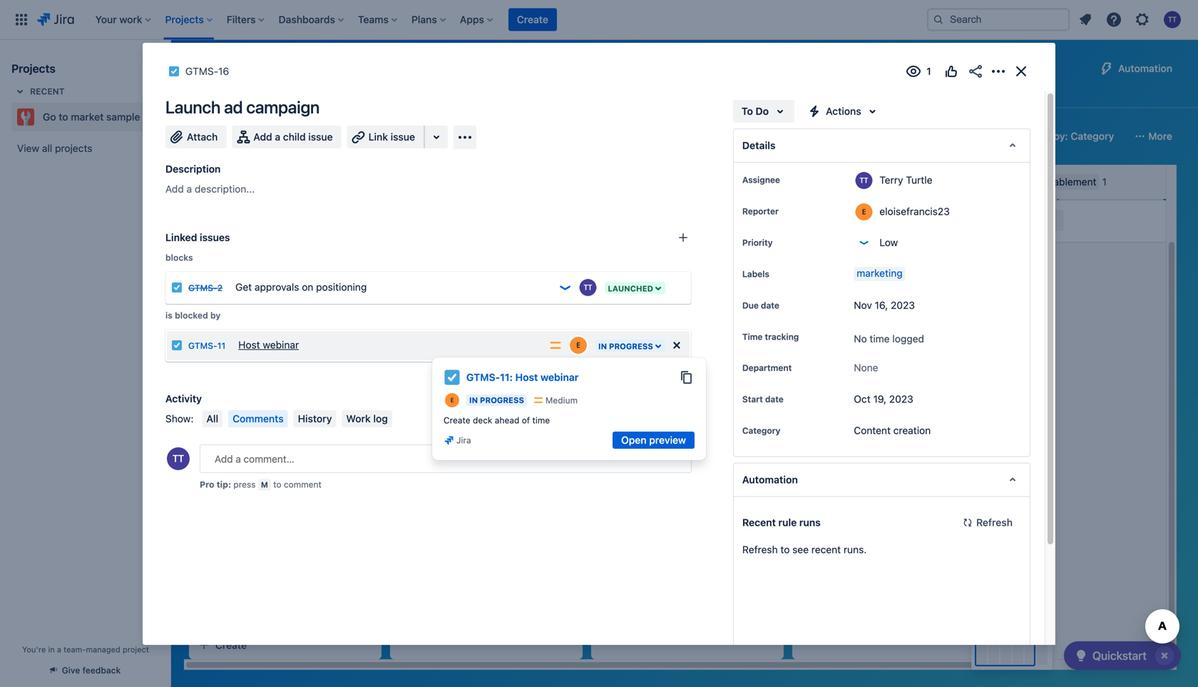 Task type: locate. For each thing, give the bounding box(es) containing it.
comments
[[233, 413, 284, 425]]

actions image
[[990, 63, 1008, 80]]

1 horizontal spatial nov
[[854, 299, 873, 311]]

1 horizontal spatial eloisefrancis23 image
[[955, 191, 972, 208]]

gtms-6 link
[[420, 359, 455, 371]]

2023 right 16,
[[891, 299, 915, 311]]

issue right child
[[308, 131, 333, 143]]

launch up attach button
[[166, 97, 221, 117]]

launch down meeting
[[405, 305, 440, 314]]

0 vertical spatial add
[[254, 131, 272, 143]]

is blocked by
[[166, 310, 221, 320]]

host
[[238, 339, 260, 351], [516, 371, 538, 383]]

gtms- for 2
[[188, 283, 217, 293]]

nov inside launch ad campaign dialog
[[854, 299, 873, 311]]

0 horizontal spatial to do
[[204, 437, 230, 446]]

add app image
[[457, 129, 474, 146]]

2023 right 19,
[[890, 393, 914, 405]]

1 horizontal spatial do
[[419, 425, 431, 434]]

0 horizontal spatial market
[[71, 111, 104, 123]]

0 vertical spatial content
[[210, 176, 247, 188]]

low image
[[939, 194, 950, 205]]

1 vertical spatial date
[[766, 394, 784, 404]]

0 horizontal spatial host
[[238, 339, 260, 351]]

to inside dropdown button
[[742, 105, 753, 117]]

link an issue image
[[678, 232, 689, 243]]

1 right issues
[[230, 237, 235, 248]]

1 horizontal spatial webinar
[[541, 371, 579, 383]]

market up view all projects link
[[71, 111, 104, 123]]

website
[[273, 277, 308, 289]]

actions button
[[801, 100, 887, 123]]

1 horizontal spatial 1
[[1103, 176, 1107, 188]]

and right product
[[442, 271, 459, 283]]

menu bar containing all
[[199, 410, 395, 427]]

0 horizontal spatial task image
[[168, 66, 180, 77]]

gtms-16
[[186, 65, 229, 77]]

2 horizontal spatial a
[[275, 131, 281, 143]]

0 horizontal spatial go to market sample
[[43, 111, 140, 123]]

medium image
[[758, 197, 769, 208]]

0 for 0
[[1026, 214, 1032, 225]]

all
[[42, 142, 52, 154]]

progress up ahead
[[480, 396, 524, 405]]

1 vertical spatial to do
[[405, 425, 431, 434]]

1 horizontal spatial sample
[[318, 59, 373, 78]]

content creation
[[210, 176, 287, 188], [854, 424, 931, 436]]

0 vertical spatial nov
[[854, 299, 873, 311]]

16,
[[875, 299, 889, 311]]

0 / 1
[[221, 237, 235, 248]]

1 horizontal spatial add
[[254, 131, 272, 143]]

lowest image
[[1160, 191, 1172, 203], [557, 462, 568, 474]]

0 vertical spatial in progress
[[204, 311, 259, 321]]

task image left gtms-16 link
[[168, 66, 180, 77]]

blocks
[[166, 253, 193, 263]]

in down mobile
[[204, 311, 213, 321]]

0 vertical spatial progress
[[215, 311, 259, 321]]

0 horizontal spatial sample
[[106, 111, 140, 123]]

0 vertical spatial oct
[[226, 191, 243, 200]]

2 vertical spatial to do
[[204, 437, 230, 446]]

creation
[[250, 176, 287, 188], [894, 424, 931, 436]]

0 vertical spatial do
[[756, 105, 769, 117]]

to do down all button
[[204, 437, 230, 446]]

1 vertical spatial 11
[[217, 341, 226, 351]]

illustrations
[[201, 277, 255, 289]]

meeting
[[402, 285, 440, 297]]

0 up illustrations
[[221, 237, 227, 248]]

time right of
[[533, 415, 550, 425]]

1 vertical spatial content creation
[[854, 424, 931, 436]]

in
[[48, 645, 55, 654]]

1 horizontal spatial create button
[[509, 8, 557, 31]]

0 vertical spatial creation
[[250, 176, 287, 188]]

m
[[261, 480, 268, 489]]

creation down the add a child issue button
[[250, 176, 287, 188]]

positioning
[[316, 281, 367, 293]]

menu bar
[[199, 410, 395, 427]]

go up summary
[[217, 59, 239, 78]]

a
[[275, 131, 281, 143], [187, 183, 192, 195], [57, 645, 61, 654]]

0 vertical spatial date
[[761, 300, 780, 310]]

0 vertical spatial host
[[238, 339, 260, 351]]

1 horizontal spatial and
[[442, 271, 459, 283]]

1 right enablement
[[1103, 176, 1107, 188]]

add left child
[[254, 131, 272, 143]]

time inside launch ad campaign dialog
[[870, 333, 890, 345]]

details
[[743, 139, 776, 151]]

you're
[[22, 645, 46, 654]]

eloisefrancis23 image
[[351, 366, 368, 383]]

nov 16, 2023
[[854, 299, 915, 311]]

due date: 11 october 2023 image
[[204, 190, 215, 201], [204, 190, 215, 201]]

1 horizontal spatial to do
[[405, 425, 431, 434]]

work log button
[[342, 410, 392, 427]]

0 vertical spatial sample
[[318, 59, 373, 78]]

unlink issue image
[[668, 337, 686, 354]]

0 vertical spatial create button
[[509, 8, 557, 31]]

work log
[[346, 413, 388, 425]]

2 vertical spatial do
[[217, 437, 230, 446]]

tab
[[250, 83, 284, 108]]

1 vertical spatial creation
[[894, 424, 931, 436]]

create banner
[[0, 0, 1199, 40]]

1 vertical spatial 0
[[221, 237, 227, 248]]

summary
[[191, 90, 236, 101]]

ad right all
[[238, 409, 249, 420]]

open
[[622, 434, 647, 446]]

creation inside 'element'
[[250, 176, 287, 188]]

host right 11:
[[516, 371, 538, 383]]

eloisefrancis23
[[880, 205, 950, 217]]

get approvals on positioning link
[[230, 273, 552, 302]]

2 horizontal spatial to
[[273, 479, 282, 489]]

give feedback
[[62, 665, 121, 675]]

gtms- inside 'link'
[[822, 195, 851, 205]]

1 horizontal spatial 0
[[1026, 214, 1032, 225]]

0 vertical spatial launch
[[166, 97, 221, 117]]

to down blitz
[[405, 425, 417, 434]]

0 horizontal spatial content
[[210, 176, 247, 188]]

sample
[[318, 59, 373, 78], [106, 111, 140, 123]]

1 horizontal spatial a
[[187, 183, 192, 195]]

0 horizontal spatial creation
[[250, 176, 287, 188]]

feedback
[[82, 665, 121, 675]]

to right m
[[273, 479, 282, 489]]

due date: 18 september 2023 image
[[204, 347, 215, 359], [204, 347, 215, 359]]

no time logged
[[854, 333, 925, 345]]

0 vertical spatial to do
[[742, 105, 769, 117]]

and inside product and marketing kickoff meeting
[[442, 271, 459, 283]]

a right "in"
[[57, 645, 61, 654]]

tab list
[[180, 83, 1044, 108]]

oct left 19,
[[854, 393, 871, 405]]

gtms- for 22
[[420, 463, 449, 473]]

of
[[522, 415, 530, 425]]

marketing
[[857, 267, 903, 279]]

1 vertical spatial oct
[[854, 393, 871, 405]]

do left issues link
[[756, 105, 769, 117]]

due date: 16 november 2023 element
[[204, 473, 245, 484]]

jira
[[457, 435, 471, 445]]

0 horizontal spatial time
[[533, 415, 550, 425]]

a left child
[[275, 131, 281, 143]]

1 vertical spatial lowest image
[[557, 462, 568, 474]]

approvals
[[255, 281, 299, 293]]

24
[[851, 195, 862, 205]]

0 horizontal spatial automation
[[743, 474, 798, 485]]

1 vertical spatial content
[[854, 424, 891, 436]]

due date: 16 november 2023 image
[[204, 473, 215, 484]]

launch down activity
[[201, 409, 235, 420]]

and
[[442, 271, 459, 283], [311, 277, 328, 289]]

launch ad campaign
[[166, 97, 320, 117], [201, 409, 297, 420]]

sep
[[227, 349, 243, 358]]

eloisefrancis23 image
[[955, 191, 972, 208], [351, 208, 368, 225]]

copy link to issue image
[[226, 65, 238, 76]]

reporter
[[743, 206, 779, 216]]

vote options: no one has voted for this issue yet. image
[[943, 63, 960, 80]]

no
[[854, 333, 867, 345]]

0 horizontal spatial add
[[166, 183, 184, 195]]

and right website
[[311, 277, 328, 289]]

0 horizontal spatial go
[[43, 111, 56, 123]]

time right 'no' on the right
[[870, 333, 890, 345]]

details element
[[733, 128, 1031, 163]]

do inside dropdown button
[[756, 105, 769, 117]]

do down all button
[[217, 437, 230, 446]]

to do for illustrations for website and mobile app
[[204, 437, 230, 446]]

you're in a team-managed project
[[22, 645, 149, 654]]

start date
[[743, 394, 784, 404]]

1 vertical spatial campaign
[[252, 409, 297, 420]]

in right dev
[[470, 396, 478, 405]]

1 vertical spatial ad
[[238, 409, 249, 420]]

to do down new in the right of the page
[[742, 105, 769, 117]]

0 horizontal spatial create button
[[193, 634, 378, 656]]

quickstart
[[1093, 649, 1147, 663]]

due date: 18 september 2023 element
[[204, 347, 243, 359]]

illustrations for website and mobile app
[[201, 277, 328, 303]]

webinar down the high icon
[[541, 371, 579, 383]]

0 vertical spatial lowest image
[[1160, 191, 1172, 203]]

for
[[257, 277, 270, 289]]

1 vertical spatial do
[[419, 425, 431, 434]]

gtms-6
[[420, 360, 455, 370]]

0 vertical spatial go
[[217, 59, 239, 78]]

0 vertical spatial a
[[275, 131, 281, 143]]

0 vertical spatial webinar
[[263, 339, 299, 351]]

content up the 11 oct
[[210, 176, 247, 188]]

2 horizontal spatial create button
[[998, 245, 1183, 268]]

0 horizontal spatial to
[[204, 437, 215, 446]]

content creation down oct 19, 2023
[[854, 424, 931, 436]]

create deck ahead of time
[[444, 415, 550, 425]]

add
[[254, 131, 272, 143], [166, 183, 184, 195]]

go to market sample
[[217, 59, 373, 78], [43, 111, 140, 123]]

1 vertical spatial to
[[405, 425, 417, 434]]

host inside host webinar "link"
[[238, 339, 260, 351]]

0 vertical spatial 2023
[[891, 299, 915, 311]]

task image left gtms-22 link
[[402, 462, 414, 474]]

automation right automation image at right
[[1119, 62, 1173, 74]]

1 vertical spatial create button
[[998, 245, 1183, 268]]

date right due at top right
[[761, 300, 780, 310]]

create button
[[509, 8, 557, 31], [998, 245, 1183, 268], [193, 634, 378, 656]]

to do down blitz
[[405, 425, 431, 434]]

in progress up create deck ahead of time on the left of the page
[[470, 396, 524, 405]]

go to market sample up view all projects link
[[43, 111, 140, 123]]

2 issue from the left
[[391, 131, 415, 143]]

gtms-22
[[420, 463, 460, 473]]

oct down content creation 'element'
[[226, 191, 243, 200]]

go to market sample up list
[[217, 59, 373, 78]]

creation inside launch ad campaign dialog
[[894, 424, 931, 436]]

content creation inside launch ad campaign dialog
[[854, 424, 931, 436]]

marketing link
[[854, 267, 906, 281]]

all button
[[202, 410, 223, 427]]

1 horizontal spatial task image
[[402, 462, 414, 474]]

search image
[[933, 14, 945, 25]]

terry turtle
[[880, 174, 933, 186]]

a inside button
[[275, 131, 281, 143]]

gtms- for 6
[[420, 360, 449, 370]]

attach button
[[166, 126, 226, 148]]

blocked
[[175, 310, 208, 320]]

issue type: task image
[[171, 340, 183, 351]]

issue right link
[[391, 131, 415, 143]]

sample up view all projects link
[[106, 111, 140, 123]]

menu bar inside launch ad campaign dialog
[[199, 410, 395, 427]]

gtms- for 16
[[186, 65, 218, 77]]

market up list
[[261, 59, 314, 78]]

2023 for nov 16, 2023
[[891, 299, 915, 311]]

go inside go to market sample link
[[43, 111, 56, 123]]

ad up the search board text field
[[224, 97, 243, 117]]

campaign up the add a child issue button
[[246, 97, 320, 117]]

0 vertical spatial campaign
[[246, 97, 320, 117]]

1 horizontal spatial host
[[516, 371, 538, 383]]

more information about this user image
[[856, 172, 873, 189]]

do
[[756, 105, 769, 117], [419, 425, 431, 434], [217, 437, 230, 446]]

campaign inside dialog
[[246, 97, 320, 117]]

1 horizontal spatial oct
[[854, 393, 871, 405]]

go
[[217, 59, 239, 78], [43, 111, 56, 123]]

time
[[870, 333, 890, 345], [533, 415, 550, 425]]

in progress down app
[[204, 311, 259, 321]]

low
[[880, 237, 899, 248]]

date right start
[[766, 394, 784, 404]]

0 vertical spatial automation
[[1119, 62, 1173, 74]]

jira image
[[37, 11, 74, 28], [37, 11, 74, 28], [444, 435, 455, 446], [444, 435, 455, 446]]

to down recent
[[59, 111, 68, 123]]

to for illustrations for website and mobile app
[[204, 437, 215, 446]]

add inside button
[[254, 131, 272, 143]]

creation down oct 19, 2023
[[894, 424, 931, 436]]

do down 'with'
[[419, 425, 431, 434]]

automation inside button
[[1119, 62, 1173, 74]]

add down description
[[166, 183, 184, 195]]

0 left show subtasks icon
[[1026, 214, 1032, 225]]

0 horizontal spatial nov
[[227, 474, 245, 483]]

0 horizontal spatial do
[[217, 437, 230, 446]]

content inside launch ad campaign dialog
[[854, 424, 891, 436]]

host right 18
[[238, 339, 260, 351]]

linked issues
[[166, 232, 230, 243]]

blitz
[[402, 396, 422, 408]]

deck
[[473, 415, 493, 425]]

sample inside go to market sample link
[[106, 111, 140, 123]]

gtms- for 17
[[1023, 192, 1053, 202]]

sample up list link
[[318, 59, 373, 78]]

1 vertical spatial market
[[71, 111, 104, 123]]

gtms-
[[186, 65, 218, 77], [1023, 192, 1053, 202], [822, 195, 851, 205], [188, 283, 217, 293], [188, 341, 217, 351], [420, 360, 449, 370], [467, 371, 500, 383], [420, 463, 449, 473]]

department
[[743, 363, 792, 373]]

1 vertical spatial progress
[[480, 396, 524, 405]]

automation down category
[[743, 474, 798, 485]]

to right copy link to issue image
[[243, 59, 258, 78]]

close image
[[1013, 63, 1030, 80]]

0 vertical spatial to
[[742, 105, 753, 117]]

high image
[[557, 360, 568, 371]]

all
[[207, 413, 218, 425]]

webinar right the sep
[[263, 339, 299, 351]]

ad
[[224, 97, 243, 117], [238, 409, 249, 420]]

launch ad campaign down the sep
[[201, 409, 297, 420]]

content creation up the 11 oct
[[210, 176, 287, 188]]

launch ad campaign up the search board text field
[[166, 97, 320, 117]]

campaign left history
[[252, 409, 297, 420]]

activity
[[166, 393, 202, 405]]

go down recent
[[43, 111, 56, 123]]

0 horizontal spatial 0
[[221, 237, 227, 248]]

and inside illustrations for website and mobile app
[[311, 277, 328, 289]]

0 inside 0 'button'
[[1026, 214, 1032, 225]]

0 horizontal spatial webinar
[[263, 339, 299, 351]]

1 vertical spatial task image
[[402, 462, 414, 474]]

create
[[517, 14, 549, 25], [1020, 251, 1052, 263], [444, 415, 471, 425], [215, 639, 247, 651]]

kickoff
[[510, 271, 541, 283]]

automation image
[[1099, 60, 1116, 77]]

to do
[[742, 105, 769, 117], [405, 425, 431, 434], [204, 437, 230, 446]]

gtms-17 link
[[1023, 191, 1062, 203]]

11
[[215, 191, 224, 200], [217, 341, 226, 351]]

actions
[[826, 105, 862, 117]]

2 horizontal spatial do
[[756, 105, 769, 117]]

0 vertical spatial market
[[261, 59, 314, 78]]

to down new in the right of the page
[[742, 105, 753, 117]]

gtms- for 24
[[822, 195, 851, 205]]

a for child
[[275, 131, 281, 143]]

1 issue from the left
[[308, 131, 333, 143]]

pro
[[200, 479, 214, 489]]

content down 19,
[[854, 424, 891, 436]]

1 vertical spatial in progress
[[470, 396, 524, 405]]

1 horizontal spatial automation
[[1119, 62, 1173, 74]]

progress down app
[[215, 311, 259, 321]]

to down all button
[[204, 437, 215, 446]]

collapse recent projects image
[[11, 83, 29, 100]]

launch ad campaign inside dialog
[[166, 97, 320, 117]]

1 vertical spatial 2023
[[890, 393, 914, 405]]

task image
[[168, 66, 180, 77], [402, 462, 414, 474]]

0 vertical spatial 0
[[1026, 214, 1032, 225]]

1 horizontal spatial to
[[405, 425, 417, 434]]

gtms- for 11
[[188, 341, 217, 351]]

add people image
[[404, 128, 421, 145]]

issues link
[[771, 83, 807, 108]]

create button inside primary element
[[509, 8, 557, 31]]

a down description
[[187, 183, 192, 195]]



Task type: describe. For each thing, give the bounding box(es) containing it.
to inside launch ad campaign dialog
[[273, 479, 282, 489]]

view
[[17, 142, 39, 154]]

0 vertical spatial in
[[204, 311, 213, 321]]

product and marketing kickoff meeting
[[402, 271, 541, 297]]

labels
[[743, 269, 770, 279]]

gtms-11
[[188, 341, 226, 351]]

18
[[215, 349, 225, 358]]

content creation element
[[208, 174, 290, 190]]

to do for product and marketing kickoff meeting
[[405, 425, 431, 434]]

gtms- for 11:
[[467, 371, 500, 383]]

show subtasks image
[[1041, 211, 1058, 228]]

launch ad campaign dialog
[[143, 43, 1056, 687]]

due date
[[743, 300, 780, 310]]

view all projects
[[17, 142, 92, 154]]

Add a comment… field
[[200, 445, 692, 473]]

dismiss quickstart image
[[1154, 644, 1177, 667]]

projects
[[11, 62, 55, 75]]

0 vertical spatial task image
[[168, 66, 180, 77]]

check image
[[1073, 647, 1090, 664]]

team
[[467, 396, 490, 408]]

18 sep
[[215, 349, 243, 358]]

tracking
[[765, 332, 799, 342]]

link
[[369, 131, 388, 143]]

oct 19, 2023
[[854, 393, 914, 405]]

category
[[743, 426, 781, 436]]

summary link
[[188, 83, 239, 108]]

managed
[[86, 645, 120, 654]]

open preview
[[622, 434, 686, 446]]

0 vertical spatial 11
[[215, 191, 224, 200]]

gtms-2
[[188, 283, 223, 293]]

issue inside button
[[308, 131, 333, 143]]

1 vertical spatial launch
[[405, 305, 440, 314]]

2 vertical spatial create button
[[193, 634, 378, 656]]

get
[[236, 281, 252, 293]]

sales enablement 1
[[1015, 176, 1107, 188]]

gtms-24 link
[[822, 194, 862, 206]]

Search field
[[928, 8, 1070, 31]]

add for add a child issue
[[254, 131, 272, 143]]

give
[[62, 665, 80, 675]]

press
[[234, 479, 256, 489]]

on
[[302, 281, 314, 293]]

0 horizontal spatial lowest image
[[557, 462, 568, 474]]

new
[[735, 91, 754, 100]]

list
[[298, 90, 315, 101]]

1 vertical spatial time
[[533, 415, 550, 425]]

1 vertical spatial host
[[516, 371, 538, 383]]

16 nov
[[215, 474, 245, 483]]

tip:
[[217, 479, 231, 489]]

1 horizontal spatial lowest image
[[1160, 191, 1172, 203]]

do for illustrations for website and mobile app
[[217, 437, 230, 446]]

/
[[227, 237, 230, 248]]

19,
[[874, 393, 887, 405]]

terry turtle image
[[351, 492, 368, 509]]

due date: 16 november 2023 image
[[204, 473, 215, 484]]

11 inside launch ad campaign dialog
[[217, 341, 226, 351]]

host webinar link
[[233, 331, 543, 360]]

project
[[123, 645, 149, 654]]

1 vertical spatial nov
[[227, 474, 245, 483]]

host webinar
[[238, 339, 299, 351]]

priority
[[743, 238, 773, 248]]

with
[[425, 396, 444, 408]]

turtle
[[906, 174, 933, 186]]

sales enablement element
[[1013, 174, 1100, 190]]

description...
[[195, 183, 255, 195]]

Search board text field
[[190, 126, 298, 146]]

pro tip: press m to comment
[[200, 479, 322, 489]]

get approvals on positioning
[[236, 281, 367, 293]]

linked
[[166, 232, 197, 243]]

automation inside launch ad campaign dialog
[[743, 474, 798, 485]]

webinar inside host webinar "link"
[[263, 339, 299, 351]]

16 inside launch ad campaign dialog
[[218, 65, 229, 77]]

content inside 'element'
[[210, 176, 247, 188]]

go to market sample link
[[11, 103, 154, 131]]

6
[[449, 360, 455, 370]]

dev
[[447, 396, 464, 408]]

1 vertical spatial webinar
[[541, 371, 579, 383]]

1 vertical spatial 16
[[215, 474, 225, 483]]

launch inside dialog
[[166, 97, 221, 117]]

quickstart button
[[1065, 641, 1182, 670]]

team-
[[64, 645, 86, 654]]

work
[[346, 413, 371, 425]]

description
[[166, 163, 221, 175]]

1 vertical spatial in
[[470, 396, 478, 405]]

2023 for oct 19, 2023
[[890, 393, 914, 405]]

content creation inside 'element'
[[210, 176, 287, 188]]

ad inside dialog
[[224, 97, 243, 117]]

do for product and marketing kickoff meeting
[[419, 425, 431, 434]]

1 horizontal spatial in progress
[[470, 396, 524, 405]]

1 vertical spatial to
[[59, 111, 68, 123]]

enablement
[[1043, 176, 1097, 188]]

gtms-11: host webinar link
[[467, 371, 579, 383]]

date for oct 19, 2023
[[766, 394, 784, 404]]

marketing
[[461, 271, 507, 283]]

primary element
[[9, 0, 916, 40]]

terry turtle image
[[552, 228, 569, 245]]

task image
[[402, 360, 414, 371]]

add for add a description...
[[166, 183, 184, 195]]

0 horizontal spatial oct
[[226, 191, 243, 200]]

issues
[[200, 232, 230, 243]]

create inside primary element
[[517, 14, 549, 25]]

due date: 11 october 2023 element
[[204, 190, 243, 201]]

comment
[[284, 479, 322, 489]]

automation element
[[733, 463, 1031, 497]]

11:
[[500, 371, 513, 383]]

0 vertical spatial go to market sample
[[217, 59, 373, 78]]

medium
[[546, 395, 578, 405]]

a for description...
[[187, 183, 192, 195]]

22
[[449, 463, 460, 473]]

due
[[743, 300, 759, 310]]

date for nov 16, 2023
[[761, 300, 780, 310]]

0 for 0 / 1
[[221, 237, 227, 248]]

none
[[854, 362, 879, 373]]

1 for sales enablement 1
[[1103, 176, 1107, 188]]

0 vertical spatial to
[[243, 59, 258, 78]]

copy url image
[[678, 369, 695, 386]]

assignee
[[743, 175, 781, 185]]

priority: medium image
[[549, 338, 563, 352]]

history
[[298, 413, 332, 425]]

logged
[[893, 333, 925, 345]]

recent
[[30, 86, 65, 96]]

to do button
[[733, 100, 795, 123]]

to do inside dropdown button
[[742, 105, 769, 117]]

0 horizontal spatial progress
[[215, 311, 259, 321]]

1 horizontal spatial go
[[217, 59, 239, 78]]

oct inside launch ad campaign dialog
[[854, 393, 871, 405]]

0 horizontal spatial eloisefrancis23 image
[[351, 208, 368, 225]]

add a description...
[[166, 183, 255, 195]]

0 horizontal spatial in progress
[[204, 311, 259, 321]]

issue type: task image
[[171, 282, 183, 293]]

tab list containing summary
[[180, 83, 1044, 108]]

terry
[[880, 174, 904, 186]]

11 oct
[[215, 191, 243, 200]]

more information about this user image
[[856, 203, 873, 220]]

link web pages and more image
[[428, 128, 445, 146]]

child
[[283, 131, 306, 143]]

1 vertical spatial go to market sample
[[43, 111, 140, 123]]

priority: low image
[[558, 280, 572, 295]]

2
[[217, 283, 223, 293]]

0 horizontal spatial a
[[57, 645, 61, 654]]

to for product and marketing kickoff meeting
[[405, 425, 417, 434]]

attach
[[187, 131, 218, 143]]

add a child issue
[[254, 131, 333, 143]]

1 vertical spatial launch ad campaign
[[201, 409, 297, 420]]

1 for 0 / 1
[[230, 237, 235, 248]]

new link
[[664, 83, 760, 108]]

2 vertical spatial launch
[[201, 409, 235, 420]]

ahead
[[495, 415, 520, 425]]

17
[[1053, 192, 1062, 202]]

gtms-24
[[822, 195, 862, 205]]

issue inside button
[[391, 131, 415, 143]]



Task type: vqa. For each thing, say whether or not it's contained in the screenshot.


